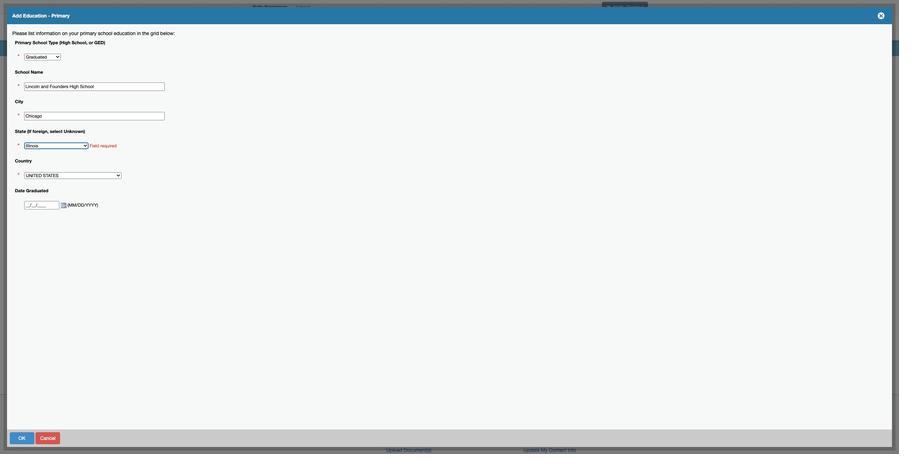 Task type: locate. For each thing, give the bounding box(es) containing it.
illinois department of financial and professional regulation image
[[249, 16, 410, 38]]

None text field
[[24, 83, 165, 91], [24, 201, 59, 210], [24, 83, 165, 91], [24, 201, 59, 210]]

None button
[[10, 433, 34, 445], [36, 433, 60, 445], [148, 433, 176, 445], [177, 433, 197, 445], [841, 433, 884, 445], [10, 433, 34, 445], [36, 433, 60, 445], [148, 433, 176, 445], [177, 433, 197, 445], [841, 433, 884, 445]]

None text field
[[24, 112, 165, 121]]

None image field
[[59, 203, 66, 209]]

close window image
[[876, 10, 887, 21], [876, 10, 887, 21]]



Task type: describe. For each thing, give the bounding box(es) containing it.
shopping cart image
[[607, 5, 610, 9]]



